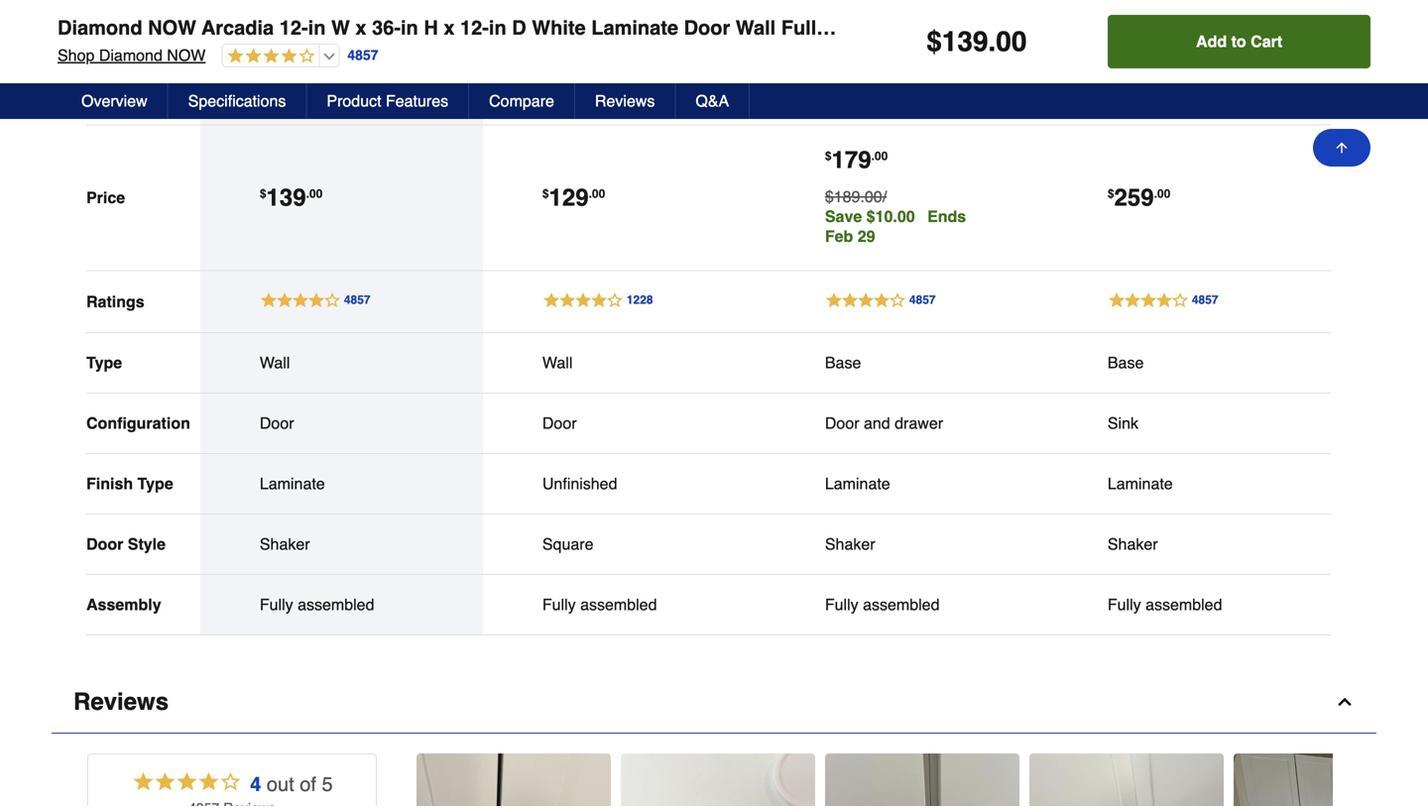 Task type: describe. For each thing, give the bounding box(es) containing it.
1 12- from the left
[[280, 16, 308, 39]]

drawer
[[895, 415, 944, 433]]

4 fully assembled cell from the left
[[1108, 596, 1272, 615]]

0 horizontal spatial reviews
[[73, 689, 169, 716]]

$ inside $ 179 . 00
[[825, 150, 832, 163]]

1 x from the left
[[356, 16, 367, 39]]

fully for fourth fully assembled cell from the right
[[260, 596, 293, 614]]

d
[[512, 16, 527, 39]]

36-
[[372, 16, 401, 39]]

. inside $ 139 . 00
[[306, 187, 310, 201]]

0 vertical spatial 4 stars image
[[223, 48, 315, 66]]

1 vertical spatial diamond
[[99, 46, 163, 65]]

square
[[543, 536, 594, 554]]

compare button
[[469, 83, 575, 119]]

ratings
[[86, 293, 145, 311]]

add to cart down 'panel'
[[1147, 73, 1233, 91]]

assembled for fourth fully assembled cell from left
[[1146, 596, 1223, 614]]

w
[[331, 16, 350, 39]]

/
[[883, 188, 887, 206]]

$ inside $ 129 . 00
[[543, 187, 549, 201]]

door style
[[86, 536, 166, 554]]

0 vertical spatial $ 139 . 00
[[927, 26, 1027, 58]]

259
[[1115, 184, 1155, 212]]

2 base from the left
[[1108, 354, 1144, 372]]

. inside $ 129 . 00
[[589, 187, 592, 201]]

overview
[[81, 92, 148, 110]]

2 in from the left
[[401, 16, 419, 39]]

add up product
[[299, 73, 329, 91]]

laminate for first laminate cell from left
[[260, 475, 325, 493]]

ends feb 29
[[825, 208, 967, 246]]

save $10.00
[[825, 208, 916, 226]]

assembled
[[833, 16, 939, 39]]

2 wall cell from the left
[[543, 353, 706, 373]]

$ inside $ 139 . 00
[[260, 187, 266, 201]]

unfinished cell
[[543, 475, 706, 494]]

2 12- from the left
[[460, 16, 489, 39]]

00 inside $ 259 . 00
[[1158, 187, 1171, 201]]

assembled for fourth fully assembled cell from the right
[[298, 596, 375, 614]]

and
[[864, 415, 891, 433]]

door inside 'cell'
[[825, 415, 860, 433]]

laminate for 3rd laminate cell from left
[[1108, 475, 1174, 493]]

q&a button
[[676, 83, 750, 119]]

2 base cell from the left
[[1108, 353, 1272, 373]]

assembled for second fully assembled cell from the right
[[863, 596, 940, 614]]

configuration
[[86, 415, 190, 433]]

compare
[[489, 92, 555, 110]]

129
[[549, 184, 589, 212]]

3 laminate cell from the left
[[1108, 475, 1272, 494]]

1 laminate cell from the left
[[260, 475, 424, 494]]

fully for fourth fully assembled cell from left
[[1108, 596, 1142, 614]]

features
[[386, 92, 449, 110]]

shop diamond now
[[58, 46, 206, 65]]

1 base from the left
[[825, 354, 862, 372]]

$ 259 . 00
[[1108, 184, 1171, 212]]

$ 129 . 00
[[543, 184, 606, 212]]

feb
[[825, 227, 854, 246]]

finish type
[[86, 475, 173, 493]]

add right 'panel'
[[1197, 32, 1228, 51]]

add down 'panel'
[[1147, 73, 1178, 91]]

3 shaker cell from the left
[[1108, 535, 1272, 555]]

2 horizontal spatial wall
[[736, 16, 776, 39]]

1 horizontal spatial type
[[137, 475, 173, 493]]

0 vertical spatial 139
[[942, 26, 989, 58]]

door and drawer cell
[[825, 414, 989, 434]]

panel
[[1127, 16, 1180, 39]]

white
[[532, 16, 586, 39]]

5
[[322, 774, 333, 797]]

2 x from the left
[[444, 16, 455, 39]]



Task type: locate. For each thing, give the bounding box(es) containing it.
of
[[300, 774, 316, 797]]

0 vertical spatial now
[[148, 16, 196, 39]]

0 horizontal spatial wall
[[260, 354, 290, 372]]

1 vertical spatial reviews button
[[52, 672, 1377, 735]]

4 fully assembled from the left
[[1108, 596, 1223, 614]]

type right finish
[[137, 475, 173, 493]]

fully assembled cell
[[260, 596, 424, 615], [543, 596, 706, 615], [825, 596, 989, 615], [1108, 596, 1272, 615]]

base cell
[[825, 353, 989, 373], [1108, 353, 1272, 373]]

1 door cell from the left
[[260, 414, 424, 434]]

type
[[86, 354, 122, 372], [137, 475, 173, 493]]

to
[[1232, 32, 1247, 51], [334, 73, 349, 91], [617, 73, 632, 91], [899, 73, 914, 91], [1182, 73, 1197, 91]]

0 vertical spatial reviews button
[[575, 83, 676, 119]]

1 horizontal spatial wall cell
[[543, 353, 706, 373]]

2 laminate cell from the left
[[825, 475, 989, 494]]

0 horizontal spatial in
[[308, 16, 326, 39]]

3 in from the left
[[489, 16, 507, 39]]

now
[[148, 16, 196, 39], [167, 46, 206, 65]]

1 horizontal spatial 139
[[942, 26, 989, 58]]

diamond now arcadia 12-in w x 36-in h x 12-in d white laminate door wall fully assembled cabinet (recessed panel shaker door style)
[[58, 16, 1363, 39]]

0 horizontal spatial base cell
[[825, 353, 989, 373]]

diamond up shop
[[58, 16, 142, 39]]

door cell
[[260, 414, 424, 434], [543, 414, 706, 434]]

wall
[[736, 16, 776, 39], [260, 354, 290, 372], [543, 354, 573, 372]]

12- left w on the top left of page
[[280, 16, 308, 39]]

in left w on the top left of page
[[308, 16, 326, 39]]

add down white
[[581, 73, 612, 91]]

fully
[[782, 16, 828, 39], [260, 596, 293, 614], [543, 596, 576, 614], [825, 596, 859, 614], [1108, 596, 1142, 614]]

wall cell
[[260, 353, 424, 373], [543, 353, 706, 373]]

$ 139 . 00
[[927, 26, 1027, 58], [260, 184, 323, 212]]

2 horizontal spatial in
[[489, 16, 507, 39]]

. inside $ 259 . 00
[[1155, 187, 1158, 201]]

chevron up image
[[1336, 693, 1356, 713]]

00
[[997, 26, 1027, 58], [875, 150, 888, 163], [310, 187, 323, 201], [592, 187, 606, 201], [1158, 187, 1171, 201]]

1 horizontal spatial in
[[401, 16, 419, 39]]

finish
[[86, 475, 133, 493]]

1 horizontal spatial base
[[1108, 354, 1144, 372]]

0 horizontal spatial door cell
[[260, 414, 424, 434]]

shaker
[[1186, 16, 1252, 39], [260, 536, 310, 554], [825, 536, 876, 554], [1108, 536, 1159, 554]]

laminate
[[592, 16, 679, 39], [260, 475, 325, 493], [825, 475, 891, 493], [1108, 475, 1174, 493]]

2 fully assembled from the left
[[543, 596, 657, 614]]

x
[[356, 16, 367, 39], [444, 16, 455, 39]]

style)
[[1309, 16, 1363, 39]]

1 wall cell from the left
[[260, 353, 424, 373]]

2 fully assembled cell from the left
[[543, 596, 706, 615]]

1 assembled from the left
[[298, 596, 375, 614]]

q&a
[[696, 92, 730, 110]]

type down ratings
[[86, 354, 122, 372]]

0 vertical spatial diamond
[[58, 16, 142, 39]]

base cell up door and drawer 'cell'
[[825, 353, 989, 373]]

reviews
[[595, 92, 655, 110], [73, 689, 169, 716]]

4 assembled from the left
[[1146, 596, 1223, 614]]

4857
[[348, 47, 379, 63]]

1 horizontal spatial $ 139 . 00
[[927, 26, 1027, 58]]

0 horizontal spatial type
[[86, 354, 122, 372]]

reviews button
[[575, 83, 676, 119], [52, 672, 1377, 735]]

4
[[250, 774, 261, 797]]

0 horizontal spatial 139
[[266, 184, 306, 212]]

specifications button
[[168, 83, 307, 119]]

product
[[327, 92, 382, 110]]

product features button
[[307, 83, 469, 119]]

$189.00 /
[[825, 188, 887, 206]]

1 fully assembled from the left
[[260, 596, 375, 614]]

save
[[825, 208, 863, 226]]

1 vertical spatial 4 stars image
[[131, 770, 243, 799]]

1 horizontal spatial laminate cell
[[825, 475, 989, 494]]

2 assembled from the left
[[581, 596, 657, 614]]

1 horizontal spatial base cell
[[1108, 353, 1272, 373]]

1 horizontal spatial x
[[444, 16, 455, 39]]

1 vertical spatial $ 139 . 00
[[260, 184, 323, 212]]

$
[[927, 26, 942, 58], [825, 150, 832, 163], [260, 187, 266, 201], [543, 187, 549, 201], [1108, 187, 1115, 201]]

price
[[86, 189, 125, 207]]

cart
[[1251, 32, 1283, 51], [353, 73, 385, 91], [636, 73, 668, 91], [919, 73, 951, 91], [1202, 73, 1233, 91]]

0 horizontal spatial base
[[825, 354, 862, 372]]

2 door cell from the left
[[543, 414, 706, 434]]

1 horizontal spatial 12-
[[460, 16, 489, 39]]

$10.00
[[867, 208, 916, 226]]

1 in from the left
[[308, 16, 326, 39]]

0 vertical spatial type
[[86, 354, 122, 372]]

door
[[684, 16, 731, 39], [1257, 16, 1304, 39], [260, 415, 294, 433], [543, 415, 577, 433], [825, 415, 860, 433], [86, 536, 123, 554]]

4 stars image down arcadia
[[223, 48, 315, 66]]

sink cell
[[1108, 414, 1272, 434]]

in
[[308, 16, 326, 39], [401, 16, 419, 39], [489, 16, 507, 39]]

reviews left "q&a"
[[595, 92, 655, 110]]

4 out of 5
[[250, 774, 333, 797]]

cabinet
[[944, 16, 1017, 39]]

in left h
[[401, 16, 419, 39]]

1 horizontal spatial wall
[[543, 354, 573, 372]]

x right h
[[444, 16, 455, 39]]

door and drawer
[[825, 415, 944, 433]]

4 stars image left 4
[[131, 770, 243, 799]]

2 horizontal spatial laminate cell
[[1108, 475, 1272, 494]]

assembly
[[86, 596, 161, 614]]

2 horizontal spatial shaker cell
[[1108, 535, 1272, 555]]

ends
[[928, 208, 967, 226]]

1 base cell from the left
[[825, 353, 989, 373]]

arcadia
[[202, 16, 274, 39]]

3 assembled from the left
[[863, 596, 940, 614]]

unfinished
[[543, 475, 618, 493]]

0 horizontal spatial shaker cell
[[260, 535, 424, 555]]

0 horizontal spatial 12-
[[280, 16, 308, 39]]

add to cart down white
[[581, 73, 668, 91]]

.
[[989, 26, 997, 58], [872, 150, 875, 163], [306, 187, 310, 201], [589, 187, 592, 201], [1155, 187, 1158, 201]]

x right w on the top left of page
[[356, 16, 367, 39]]

add to cart
[[1197, 32, 1283, 51], [299, 73, 385, 91], [581, 73, 668, 91], [864, 73, 951, 91], [1147, 73, 1233, 91]]

sink
[[1108, 415, 1139, 433]]

139
[[942, 26, 989, 58], [266, 184, 306, 212]]

product features
[[327, 92, 449, 110]]

0 horizontal spatial $ 139 . 00
[[260, 184, 323, 212]]

(recessed
[[1022, 16, 1122, 39]]

base
[[825, 354, 862, 372], [1108, 354, 1144, 372]]

assembled for 2nd fully assembled cell from the left
[[581, 596, 657, 614]]

diamond
[[58, 16, 142, 39], [99, 46, 163, 65]]

overview button
[[62, 83, 168, 119]]

out
[[267, 774, 294, 797]]

shop
[[58, 46, 95, 65]]

1 vertical spatial now
[[167, 46, 206, 65]]

0 vertical spatial reviews
[[595, 92, 655, 110]]

29
[[858, 227, 876, 246]]

1 vertical spatial 139
[[266, 184, 306, 212]]

3 fully assembled from the left
[[825, 596, 940, 614]]

square cell
[[543, 535, 706, 555]]

base up door and drawer
[[825, 354, 862, 372]]

style
[[128, 536, 166, 554]]

fully for 2nd fully assembled cell from the left
[[543, 596, 576, 614]]

1 vertical spatial reviews
[[73, 689, 169, 716]]

base up sink
[[1108, 354, 1144, 372]]

179
[[832, 147, 872, 174]]

specifications
[[188, 92, 286, 110]]

$189.00
[[825, 188, 883, 206]]

1 shaker cell from the left
[[260, 535, 424, 555]]

12-
[[280, 16, 308, 39], [460, 16, 489, 39]]

. inside $ 179 . 00
[[872, 150, 875, 163]]

now up shop diamond now on the top left of the page
[[148, 16, 196, 39]]

now down arcadia
[[167, 46, 206, 65]]

0 horizontal spatial wall cell
[[260, 353, 424, 373]]

h
[[424, 16, 438, 39]]

1 vertical spatial type
[[137, 475, 173, 493]]

1 horizontal spatial door cell
[[543, 414, 706, 434]]

2 shaker cell from the left
[[825, 535, 989, 555]]

add down assembled
[[864, 73, 895, 91]]

$ 179 . 00
[[825, 147, 888, 174]]

3 fully assembled cell from the left
[[825, 596, 989, 615]]

12- right h
[[460, 16, 489, 39]]

00 inside $ 129 . 00
[[592, 187, 606, 201]]

reviews down assembly
[[73, 689, 169, 716]]

4 stars image
[[223, 48, 315, 66], [131, 770, 243, 799]]

diamond up 'overview'
[[99, 46, 163, 65]]

0 horizontal spatial laminate cell
[[260, 475, 424, 494]]

1 horizontal spatial reviews
[[595, 92, 655, 110]]

add to cart button
[[1109, 15, 1371, 68], [260, 59, 424, 105], [543, 59, 706, 105], [825, 59, 989, 105], [1108, 59, 1272, 105]]

1 fully assembled cell from the left
[[260, 596, 424, 615]]

arrow up image
[[1335, 140, 1351, 156]]

add to cart up product
[[299, 73, 385, 91]]

laminate for 2nd laminate cell from the left
[[825, 475, 891, 493]]

$ inside $ 259 . 00
[[1108, 187, 1115, 201]]

1 horizontal spatial shaker cell
[[825, 535, 989, 555]]

in left d
[[489, 16, 507, 39]]

add to cart right 'panel'
[[1197, 32, 1283, 51]]

shaker cell
[[260, 535, 424, 555], [825, 535, 989, 555], [1108, 535, 1272, 555]]

add to cart down assembled
[[864, 73, 951, 91]]

base cell up sink cell
[[1108, 353, 1272, 373]]

00 inside $ 139 . 00
[[310, 187, 323, 201]]

laminate cell
[[260, 475, 424, 494], [825, 475, 989, 494], [1108, 475, 1272, 494]]

add
[[1197, 32, 1228, 51], [299, 73, 329, 91], [581, 73, 612, 91], [864, 73, 895, 91], [1147, 73, 1178, 91]]

fully assembled
[[260, 596, 375, 614], [543, 596, 657, 614], [825, 596, 940, 614], [1108, 596, 1223, 614]]

fully for second fully assembled cell from the right
[[825, 596, 859, 614]]

00 inside $ 179 . 00
[[875, 150, 888, 163]]

0 horizontal spatial x
[[356, 16, 367, 39]]

assembled
[[298, 596, 375, 614], [581, 596, 657, 614], [863, 596, 940, 614], [1146, 596, 1223, 614]]



Task type: vqa. For each thing, say whether or not it's contained in the screenshot.


